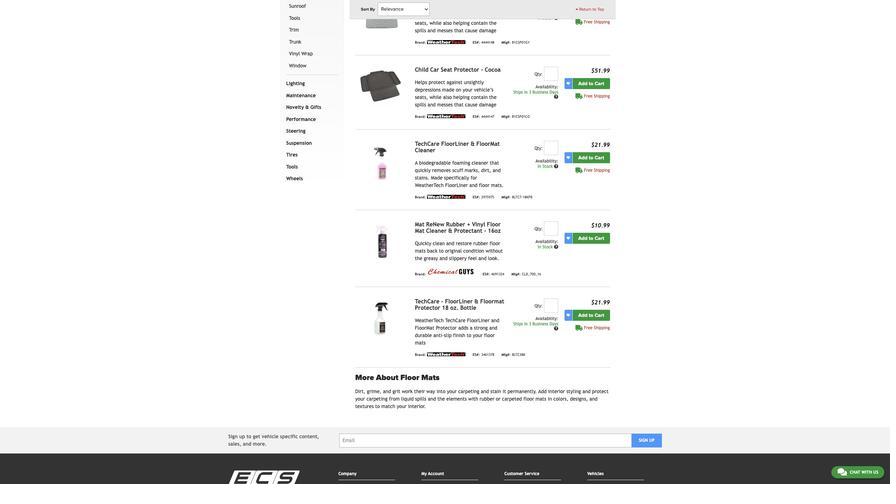 Task type: locate. For each thing, give the bounding box(es) containing it.
0 vertical spatial in stock
[[538, 16, 554, 21]]

0 vertical spatial tools
[[289, 15, 300, 21]]

0 horizontal spatial floor
[[401, 374, 420, 383]]

bottle
[[461, 305, 477, 312]]

rubber left or
[[480, 397, 495, 402]]

0 horizontal spatial up
[[239, 434, 245, 440]]

3 for techcare - floorliner & floormat protector 18 oz. bottle
[[529, 322, 532, 327]]

3 availability: from the top
[[536, 240, 559, 245]]

1 vertical spatial carpeting
[[367, 397, 388, 402]]

2 brand: from the top
[[415, 115, 426, 119]]

$21.99 for techcare - floorliner & floormat protector 18 oz. bottle
[[592, 300, 610, 306]]

1 add to wish list image from the top
[[567, 156, 570, 160]]

- left cocoa
[[481, 66, 483, 73]]

shipping
[[594, 19, 610, 24], [594, 94, 610, 99], [594, 168, 610, 173], [594, 326, 610, 331]]

rubber
[[446, 221, 466, 228]]

0 vertical spatial mats
[[415, 248, 426, 254]]

free shipping for techcare - floorliner & floormat protector 18 oz. bottle
[[584, 326, 610, 331]]

ships in 3 business days up 81csp01co
[[514, 90, 559, 95]]

mfg#: for techcare floorliner & floormat cleaner
[[502, 196, 511, 200]]

2 cause from the top
[[465, 102, 478, 108]]

lighting
[[286, 81, 305, 86]]

Email email field
[[340, 434, 632, 448]]

protector inside weathertech techcare floorliner and floormat protector adds a strong and durable anti-slip finish to your floor mats
[[436, 326, 457, 331]]

floor up work
[[401, 374, 420, 383]]

floorliner
[[441, 141, 469, 147], [445, 183, 468, 188], [445, 299, 473, 305], [467, 318, 490, 324]]

1 vertical spatial helps
[[415, 80, 427, 85]]

protect inside dirt, grime, and grit work their way into your carpeting and stain it permanently. add interior styling and protect your carpeting from liquid spills and the elements with rubber or carpeted floor mats in colors, designs, and textures to match your interior.
[[592, 389, 609, 395]]

strong
[[474, 326, 488, 331]]

3 question circle image from the top
[[554, 327, 559, 331]]

vehicle's down cocoa
[[474, 87, 494, 93]]

ships for child car seat protector - cocoa
[[514, 90, 523, 95]]

question circle image
[[554, 95, 559, 99], [554, 165, 559, 169]]

1 vertical spatial business
[[533, 322, 549, 327]]

brand: for child car seat protector - cocoa
[[415, 115, 426, 119]]

1 vertical spatial in
[[538, 164, 542, 169]]

the left greasy
[[415, 256, 423, 262]]

add to cart for techcare floorliner & floormat cleaner
[[579, 155, 605, 161]]

2 add to wish list image from the top
[[567, 314, 570, 318]]

ships up the mfg#: 81csp01co
[[514, 90, 523, 95]]

the up 4444147
[[489, 94, 497, 100]]

4 brand: from the top
[[415, 273, 426, 277]]

free
[[584, 19, 593, 24], [584, 94, 593, 99], [584, 168, 593, 173], [584, 326, 593, 331]]

1 vertical spatial vehicle's
[[474, 87, 494, 93]]

1 vertical spatial messes
[[437, 102, 453, 108]]

rubber
[[474, 241, 488, 247], [480, 397, 495, 402]]

add for techcare floorliner & floormat cleaner
[[579, 155, 588, 161]]

2 availability: from the top
[[536, 159, 559, 164]]

in stock
[[538, 16, 554, 21], [538, 164, 554, 169], [538, 245, 554, 250]]

2 vertical spatial -
[[441, 299, 444, 305]]

0 vertical spatial vinyl
[[289, 51, 300, 57]]

weathertech
[[415, 183, 444, 188], [415, 318, 444, 324]]

1 vertical spatial against
[[447, 80, 463, 85]]

mats
[[415, 248, 426, 254], [415, 340, 426, 346], [536, 397, 547, 402]]

1 vertical spatial -
[[484, 228, 486, 235]]

cause up es#: 4444147
[[465, 102, 478, 108]]

3 stock from the top
[[543, 245, 553, 250]]

to inside dirt, grime, and grit work their way into your carpeting and stain it permanently. add interior styling and protect your carpeting from liquid spills and the elements with rubber or carpeted floor mats in colors, designs, and textures to match your interior.
[[375, 404, 380, 410]]

for
[[471, 175, 477, 181]]

floormat inside weathertech techcare floorliner and floormat protector adds a strong and durable anti-slip finish to your floor mats
[[415, 326, 435, 331]]

es#: 3461378
[[473, 354, 495, 357]]

way
[[427, 389, 435, 395]]

1 vertical spatial damage
[[479, 102, 497, 108]]

sign inside button
[[639, 439, 648, 444]]

window link
[[288, 60, 337, 72]]

1 vertical spatial days
[[550, 322, 559, 327]]

1 vertical spatial protect
[[429, 80, 445, 85]]

business for child car seat protector - cocoa
[[533, 90, 549, 95]]

0 vertical spatial ships in 3 business days
[[514, 90, 559, 95]]

contain up es#: 4444147
[[471, 94, 488, 100]]

mats left colors,
[[536, 397, 547, 402]]

contain up es#: 4444148
[[471, 20, 488, 26]]

the inside dirt, grime, and grit work their way into your carpeting and stain it permanently. add interior styling and protect your carpeting from liquid spills and the elements with rubber or carpeted floor mats in colors, designs, and textures to match your interior.
[[438, 397, 445, 402]]

2 helping from the top
[[454, 94, 470, 100]]

qty: for techcare floorliner & floormat cleaner
[[535, 146, 543, 151]]

1 horizontal spatial floormat
[[477, 141, 500, 147]]

2 ships in 3 business days from the top
[[514, 322, 559, 327]]

mfg#: left "cld_700_16"
[[512, 273, 521, 277]]

0 vertical spatial made
[[442, 13, 455, 18]]

1 business from the top
[[533, 90, 549, 95]]

mat up quickly
[[415, 228, 425, 235]]

vinyl wrap
[[289, 51, 313, 57]]

add inside dirt, grime, and grit work their way into your carpeting and stain it permanently. add interior styling and protect your carpeting from liquid spills and the elements with rubber or carpeted floor mats in colors, designs, and textures to match your interior.
[[539, 389, 547, 395]]

1 vertical spatial tools
[[286, 164, 298, 170]]

0 horizontal spatial sign
[[228, 434, 238, 440]]

cart for techcare floorliner & floormat cleaner
[[595, 155, 605, 161]]

tools link
[[288, 12, 337, 24], [285, 161, 337, 173]]

2 add to cart from the top
[[579, 81, 605, 87]]

cart
[[595, 6, 605, 12], [595, 81, 605, 87], [595, 155, 605, 161], [595, 236, 605, 242], [595, 313, 605, 319]]

vinyl right +
[[472, 221, 485, 228]]

mat
[[415, 221, 425, 228], [415, 228, 425, 235]]

- left oz.
[[441, 299, 444, 305]]

foaming
[[453, 160, 470, 166]]

add for mat renew rubber + vinyl floor mat cleaner & protectant - 16oz
[[579, 236, 588, 242]]

2 add to wish list image from the top
[[567, 237, 570, 240]]

0 horizontal spatial carpeting
[[367, 397, 388, 402]]

1 vertical spatial vinyl
[[472, 221, 485, 228]]

1 vertical spatial $21.99
[[592, 300, 610, 306]]

helps protect against unsightly depressions made on your vehicle's seats, while also helping contain the spills and messes that cause damage
[[415, 5, 497, 33], [415, 80, 497, 108]]

tools for the bottom tools link
[[286, 164, 298, 170]]

and
[[428, 28, 436, 33], [428, 102, 436, 108], [493, 168, 501, 173], [470, 183, 478, 188], [447, 241, 455, 247], [440, 256, 448, 262], [479, 256, 487, 262], [491, 318, 500, 324], [490, 326, 498, 331], [383, 389, 391, 395], [481, 389, 489, 395], [583, 389, 591, 395], [428, 397, 436, 402], [590, 397, 598, 402], [243, 442, 252, 448]]

add to wish list image
[[567, 82, 570, 85], [567, 237, 570, 240]]

es#: for &
[[473, 354, 480, 357]]

mfg#: left 8ltc38k
[[502, 354, 511, 357]]

messes
[[437, 28, 453, 33], [437, 102, 453, 108]]

floor down "permanently."
[[524, 397, 534, 402]]

2 free from the top
[[584, 94, 593, 99]]

& inside the techcare floorliner & floormat cleaner
[[471, 141, 475, 147]]

0 vertical spatial in
[[525, 90, 528, 95]]

free for techcare floorliner & floormat cleaner
[[584, 168, 593, 173]]

depressions
[[415, 13, 441, 18], [415, 87, 441, 93]]

4 cart from the top
[[595, 236, 605, 242]]

1 availability: from the top
[[536, 85, 559, 89]]

es#: left 4444147
[[473, 115, 480, 119]]

2 weathertech - corporate logo image from the top
[[427, 114, 466, 118]]

vinyl
[[289, 51, 300, 57], [472, 221, 485, 228]]

5 add to cart from the top
[[579, 313, 605, 319]]

days for $21.99
[[550, 322, 559, 327]]

mats down quickly
[[415, 248, 426, 254]]

up
[[239, 434, 245, 440], [650, 439, 655, 444]]

1 weathertech - corporate logo image from the top
[[427, 40, 466, 44]]

1 vertical spatial floor
[[401, 374, 420, 383]]

2 mat from the top
[[415, 228, 425, 235]]

vinyl down trunk
[[289, 51, 300, 57]]

2 helps protect against unsightly depressions made on your vehicle's seats, while also helping contain the spills and messes that cause damage from the top
[[415, 80, 497, 108]]

2 unsightly from the top
[[464, 80, 484, 85]]

spills
[[415, 28, 426, 33], [415, 102, 426, 108], [415, 397, 427, 402]]

floor
[[479, 183, 490, 188], [490, 241, 501, 247], [484, 333, 495, 339], [524, 397, 534, 402]]

2 vertical spatial in
[[548, 397, 552, 402]]

2 stock from the top
[[543, 164, 553, 169]]

more
[[355, 374, 374, 383]]

techcare inside techcare - floorliner & floormat protector 18 oz. bottle
[[415, 299, 440, 305]]

1 vertical spatial protector
[[415, 305, 440, 312]]

in for techcare - floorliner & floormat protector 18 oz. bottle
[[525, 322, 528, 327]]

condition
[[464, 248, 484, 254]]

techcare - floorliner & floormat protector 18 oz. bottle
[[415, 299, 505, 312]]

0 vertical spatial contain
[[471, 20, 488, 26]]

work
[[402, 389, 413, 395]]

helping
[[454, 20, 470, 26], [454, 94, 470, 100]]

1 vertical spatial while
[[430, 94, 442, 100]]

floormat up durable
[[415, 326, 435, 331]]

shipping for child car seat protector - cocoa
[[594, 94, 610, 99]]

1 helps from the top
[[415, 5, 427, 11]]

techcare up biodegradable at the top of the page
[[415, 141, 440, 147]]

0 vertical spatial in
[[538, 16, 542, 21]]

0 horizontal spatial -
[[441, 299, 444, 305]]

protector right seat
[[454, 66, 480, 73]]

2 shipping from the top
[[594, 94, 610, 99]]

sign
[[228, 434, 238, 440], [639, 439, 648, 444]]

scuff
[[453, 168, 463, 173]]

1 vertical spatial cause
[[465, 102, 478, 108]]

es#4444147 - 81csp01co - child car seat protector - cocoa - helps protect against unsightly depressions made on your vehicles seats, while also helping contain the spills and messes that cause damage - weathertech - audi bmw volkswagen mercedes benz mini porsche image
[[355, 67, 409, 107]]

chat with us link
[[832, 467, 885, 479]]

- left 16oz
[[484, 228, 486, 235]]

1 vertical spatial 3
[[529, 322, 532, 327]]

back
[[427, 248, 438, 254]]

customer service
[[505, 472, 540, 477]]

1 vertical spatial stock
[[543, 164, 553, 169]]

1 vertical spatial depressions
[[415, 87, 441, 93]]

2 question circle image from the top
[[554, 245, 559, 249]]

es#: left 4691324
[[483, 273, 490, 277]]

weathertech - corporate logo image up techcare floorliner & floormat cleaner link
[[427, 114, 466, 118]]

1 made from the top
[[442, 13, 455, 18]]

1 shipping from the top
[[594, 19, 610, 24]]

availability: for techcare floorliner & floormat cleaner
[[536, 159, 559, 164]]

1 horizontal spatial up
[[650, 439, 655, 444]]

4 shipping from the top
[[594, 326, 610, 331]]

&
[[306, 105, 309, 110], [471, 141, 475, 147], [449, 228, 453, 235], [475, 299, 479, 305]]

3 free from the top
[[584, 168, 593, 173]]

3 cart from the top
[[595, 155, 605, 161]]

0 vertical spatial helping
[[454, 20, 470, 26]]

the up 4444148
[[489, 20, 497, 26]]

mfg#: 8ltc38k
[[502, 354, 526, 357]]

weathertech - corporate logo image up seat
[[427, 40, 466, 44]]

0 vertical spatial against
[[447, 5, 463, 11]]

2 contain from the top
[[471, 94, 488, 100]]

protector for floormat
[[436, 326, 457, 331]]

2 vertical spatial stock
[[543, 245, 553, 250]]

1 vertical spatial question circle image
[[554, 165, 559, 169]]

weathertech - corporate logo image down slip
[[427, 353, 466, 357]]

floormat inside the techcare floorliner & floormat cleaner
[[477, 141, 500, 147]]

mat left "renew"
[[415, 221, 425, 228]]

the down into
[[438, 397, 445, 402]]

child car seat protector - cocoa
[[415, 66, 501, 73]]

0 vertical spatial cleaner
[[415, 147, 436, 154]]

& left floormat
[[475, 299, 479, 305]]

days
[[550, 90, 559, 95], [550, 322, 559, 327]]

grit
[[393, 389, 401, 395]]

rubber inside dirt, grime, and grit work their way into your carpeting and stain it permanently. add interior styling and protect your carpeting from liquid spills and the elements with rubber or carpeted floor mats in colors, designs, and textures to match your interior.
[[480, 397, 495, 402]]

carpeting
[[458, 389, 480, 395], [367, 397, 388, 402]]

helps
[[415, 5, 427, 11], [415, 80, 427, 85]]

your
[[463, 13, 473, 18], [463, 87, 473, 93], [473, 333, 483, 339], [447, 389, 457, 395], [355, 397, 365, 402], [397, 404, 407, 410]]

0 vertical spatial cause
[[465, 28, 478, 33]]

contain
[[471, 20, 488, 26], [471, 94, 488, 100]]

techcare up "adds" in the right of the page
[[445, 318, 466, 324]]

in up 81csp01co
[[525, 90, 528, 95]]

damage up 4444148
[[479, 28, 497, 33]]

3 in stock from the top
[[538, 245, 554, 250]]

0 vertical spatial 3
[[529, 90, 532, 95]]

cleaner
[[415, 147, 436, 154], [426, 228, 447, 235]]

1 free from the top
[[584, 19, 593, 24]]

1 unsightly from the top
[[464, 5, 484, 11]]

0 vertical spatial days
[[550, 90, 559, 95]]

techcare for techcare - floorliner & floormat protector 18 oz. bottle
[[415, 299, 440, 305]]

add to wish list image for $51.99
[[567, 82, 570, 85]]

question circle image
[[554, 16, 559, 20], [554, 245, 559, 249], [554, 327, 559, 331]]

1 vertical spatial add to wish list image
[[567, 237, 570, 240]]

question circle image for $21.99
[[554, 165, 559, 169]]

floor inside weathertech techcare floorliner and floormat protector adds a strong and durable anti-slip finish to your floor mats
[[484, 333, 495, 339]]

1 vertical spatial ships
[[514, 322, 523, 327]]

free shipping for child car seat protector - cocoa
[[584, 94, 610, 99]]

the inside quickly clean and restore rubber floor mats back to original condition without the greasy and slippery feel and look.
[[415, 256, 423, 262]]

question circle image for $51.99
[[554, 95, 559, 99]]

es#: 4691324
[[483, 273, 505, 277]]

2 in stock from the top
[[538, 164, 554, 169]]

5 add to cart button from the top
[[573, 310, 610, 321]]

1 3 from the top
[[529, 90, 532, 95]]

sign up
[[639, 439, 655, 444]]

4 free from the top
[[584, 326, 593, 331]]

& left gifts
[[306, 105, 309, 110]]

floormat up cleaner
[[477, 141, 500, 147]]

mats inside quickly clean and restore rubber floor mats back to original condition without the greasy and slippery feel and look.
[[415, 248, 426, 254]]

in for child car seat protector - cocoa
[[525, 90, 528, 95]]

1 vertical spatial in
[[525, 322, 528, 327]]

5 cart from the top
[[595, 313, 605, 319]]

free shipping for techcare floorliner & floormat cleaner
[[584, 168, 610, 173]]

stock
[[543, 16, 553, 21], [543, 164, 553, 169], [543, 245, 553, 250]]

floor down "strong"
[[484, 333, 495, 339]]

carpeting down grime,
[[367, 397, 388, 402]]

0 vertical spatial helps protect against unsightly depressions made on your vehicle's seats, while also helping contain the spills and messes that cause damage
[[415, 5, 497, 33]]

weathertech down stains.
[[415, 183, 444, 188]]

sign for sign up
[[639, 439, 648, 444]]

- inside techcare - floorliner & floormat protector 18 oz. bottle
[[441, 299, 444, 305]]

1 mat from the top
[[415, 221, 425, 228]]

floor up without
[[490, 241, 501, 247]]

2 free shipping from the top
[[584, 94, 610, 99]]

3 qty: from the top
[[535, 227, 543, 232]]

add to cart for child car seat protector - cocoa
[[579, 81, 605, 87]]

to inside sign up to get vehicle specific content, sales, and more.
[[247, 434, 252, 440]]

add to cart button for child car seat protector - cocoa
[[573, 78, 610, 89]]

weathertech up durable
[[415, 318, 444, 324]]

2 vehicle's from the top
[[474, 87, 494, 93]]

3 add to cart button from the top
[[573, 152, 610, 163]]

3 shipping from the top
[[594, 168, 610, 173]]

1 days from the top
[[550, 90, 559, 95]]

protector
[[454, 66, 480, 73], [415, 305, 440, 312], [436, 326, 457, 331]]

0 vertical spatial weathertech
[[415, 183, 444, 188]]

mfg#: left 81csp01co
[[502, 115, 511, 119]]

8ltc38k
[[512, 354, 526, 357]]

sign up to get vehicle specific content, sales, and more.
[[228, 434, 319, 448]]

1 horizontal spatial floor
[[487, 221, 501, 228]]

stock for $21.99
[[543, 164, 553, 169]]

0 vertical spatial add to wish list image
[[567, 156, 570, 160]]

2 damage from the top
[[479, 102, 497, 108]]

$21.99 for techcare floorliner & floormat cleaner
[[592, 142, 610, 149]]

ships in 3 business days for child car seat protector - cocoa
[[514, 90, 559, 95]]

novelty & gifts link
[[285, 102, 337, 114]]

& up cleaner
[[471, 141, 475, 147]]

suspension link
[[285, 138, 337, 149]]

0 vertical spatial rubber
[[474, 241, 488, 247]]

0 vertical spatial carpeting
[[458, 389, 480, 395]]

free for child car seat protector - cocoa
[[584, 94, 593, 99]]

3 brand: from the top
[[415, 196, 426, 200]]

2 while from the top
[[430, 94, 442, 100]]

free for techcare - floorliner & floormat protector 18 oz. bottle
[[584, 326, 593, 331]]

0 vertical spatial -
[[481, 66, 483, 73]]

4 availability: from the top
[[536, 317, 559, 322]]

1 vertical spatial spills
[[415, 102, 426, 108]]

vehicle's up es#: 4444148
[[474, 13, 494, 18]]

up inside sign up to get vehicle specific content, sales, and more.
[[239, 434, 245, 440]]

es#: for protector
[[473, 115, 480, 119]]

protector left 18
[[415, 305, 440, 312]]

1 vertical spatial also
[[443, 94, 452, 100]]

0 vertical spatial floormat
[[477, 141, 500, 147]]

2 cart from the top
[[595, 81, 605, 87]]

1 horizontal spatial sign
[[639, 439, 648, 444]]

0 vertical spatial question circle image
[[554, 16, 559, 20]]

question circle image for $21.99
[[554, 327, 559, 331]]

sign inside sign up to get vehicle specific content, sales, and more.
[[228, 434, 238, 440]]

rubber inside quickly clean and restore rubber floor mats back to original condition without the greasy and slippery feel and look.
[[474, 241, 488, 247]]

None number field
[[544, 0, 559, 7], [544, 67, 559, 81], [544, 141, 559, 155], [544, 222, 559, 236], [544, 299, 559, 313], [544, 0, 559, 7], [544, 67, 559, 81], [544, 141, 559, 155], [544, 222, 559, 236], [544, 299, 559, 313]]

1 vertical spatial techcare
[[415, 299, 440, 305]]

floor up es#: 2975975
[[479, 183, 490, 188]]

techcare left 18
[[415, 299, 440, 305]]

ships up 8ltc38k
[[514, 322, 523, 327]]

1 horizontal spatial -
[[481, 66, 483, 73]]

add for techcare - floorliner & floormat protector 18 oz. bottle
[[579, 313, 588, 319]]

in stock for mat renew rubber + vinyl floor mat cleaner & protectant - 16oz
[[538, 245, 554, 250]]

1 vertical spatial with
[[862, 471, 873, 476]]

0 vertical spatial protect
[[429, 5, 445, 11]]

from
[[389, 397, 400, 402]]

techcare inside the techcare floorliner & floormat cleaner
[[415, 141, 440, 147]]

rubber up condition
[[474, 241, 488, 247]]

carpeting up 'elements'
[[458, 389, 480, 395]]

days for $51.99
[[550, 90, 559, 95]]

mats down durable
[[415, 340, 426, 346]]

2 vertical spatial mats
[[536, 397, 547, 402]]

es#: left 3461378
[[473, 354, 480, 357]]

1 helping from the top
[[454, 20, 470, 26]]

more about floor mats
[[355, 374, 440, 383]]

comments image
[[838, 469, 848, 477]]

2 on from the top
[[456, 87, 462, 93]]

mats inside dirt, grime, and grit work their way into your carpeting and stain it permanently. add interior styling and protect your carpeting from liquid spills and the elements with rubber or carpeted floor mats in colors, designs, and textures to match your interior.
[[536, 397, 547, 402]]

2 vertical spatial protector
[[436, 326, 457, 331]]

& right "renew"
[[449, 228, 453, 235]]

their
[[414, 389, 425, 395]]

1 vertical spatial made
[[442, 87, 455, 93]]

2 vertical spatial that
[[490, 160, 499, 166]]

protector inside techcare - floorliner & floormat protector 18 oz. bottle
[[415, 305, 440, 312]]

es#: left 2975975
[[473, 196, 480, 200]]

oz.
[[451, 305, 459, 312]]

weathertech inside a biodegradable foaming cleaner that quickly removes scuff marks, dirt, and stains. made specifically for weathertech floorliner and floor mats.
[[415, 183, 444, 188]]

in stock for techcare floorliner & floormat cleaner
[[538, 164, 554, 169]]

return to top
[[579, 7, 605, 12]]

in for techcare floorliner & floormat cleaner
[[538, 164, 542, 169]]

up inside button
[[650, 439, 655, 444]]

1 ships in 3 business days from the top
[[514, 90, 559, 95]]

es#: left 4444148
[[473, 41, 480, 45]]

2 qty: from the top
[[535, 146, 543, 151]]

protector up slip
[[436, 326, 457, 331]]

damage up 4444147
[[479, 102, 497, 108]]

add to cart button for techcare - floorliner & floormat protector 18 oz. bottle
[[573, 310, 610, 321]]

0 vertical spatial helps
[[415, 5, 427, 11]]

textures
[[355, 404, 374, 410]]

0 vertical spatial unsightly
[[464, 5, 484, 11]]

tools for tools link inside interior subcategories element
[[289, 15, 300, 21]]

1 in from the top
[[538, 16, 542, 21]]

into
[[437, 389, 446, 395]]

2 question circle image from the top
[[554, 165, 559, 169]]

tools inside interior subcategories element
[[289, 15, 300, 21]]

1 vertical spatial ships in 3 business days
[[514, 322, 559, 327]]

2 business from the top
[[533, 322, 549, 327]]

gifts
[[311, 105, 321, 110]]

-
[[481, 66, 483, 73], [484, 228, 486, 235], [441, 299, 444, 305]]

1 weathertech from the top
[[415, 183, 444, 188]]

add to wish list image for $10.99
[[567, 237, 570, 240]]

floor right +
[[487, 221, 501, 228]]

3 add to cart from the top
[[579, 155, 605, 161]]

0 vertical spatial stock
[[543, 16, 553, 21]]

in down interior
[[548, 397, 552, 402]]

2 days from the top
[[550, 322, 559, 327]]

0 vertical spatial on
[[456, 13, 462, 18]]

tools up trim
[[289, 15, 300, 21]]

2 3 from the top
[[529, 322, 532, 327]]

floorliner inside the techcare floorliner & floormat cleaner
[[441, 141, 469, 147]]

up for sign up
[[650, 439, 655, 444]]

0 vertical spatial ships
[[514, 90, 523, 95]]

greasy
[[424, 256, 438, 262]]

in up 8ltc38k
[[525, 322, 528, 327]]

4 weathertech - corporate logo image from the top
[[427, 353, 466, 357]]

0 vertical spatial vehicle's
[[474, 13, 494, 18]]

1 also from the top
[[443, 20, 452, 26]]

cleaner up a
[[415, 147, 436, 154]]

4 free shipping from the top
[[584, 326, 610, 331]]

3 for child car seat protector - cocoa
[[529, 90, 532, 95]]

0 horizontal spatial vinyl
[[289, 51, 300, 57]]

1 vertical spatial tools link
[[285, 161, 337, 173]]

2 vertical spatial techcare
[[445, 318, 466, 324]]

add to wish list image
[[567, 156, 570, 160], [567, 314, 570, 318]]

3 in from the top
[[538, 245, 542, 250]]

vehicle
[[262, 434, 279, 440]]

tools link inside interior subcategories element
[[288, 12, 337, 24]]

5 brand: from the top
[[415, 354, 426, 357]]

to inside weathertech techcare floorliner and floormat protector adds a strong and durable anti-slip finish to your floor mats
[[467, 333, 472, 339]]

mfg#: left 8ltc7-
[[502, 196, 511, 200]]

chat with us
[[850, 471, 879, 476]]

with left us
[[862, 471, 873, 476]]

1 vertical spatial mats
[[415, 340, 426, 346]]

qty: for child car seat protector - cocoa
[[535, 72, 543, 77]]

0 vertical spatial damage
[[479, 28, 497, 33]]

ships
[[514, 90, 523, 95], [514, 322, 523, 327]]

0 vertical spatial add to wish list image
[[567, 82, 570, 85]]

with right 'elements'
[[469, 397, 478, 402]]

1 horizontal spatial carpeting
[[458, 389, 480, 395]]

quickly
[[415, 168, 431, 173]]

4 add to cart from the top
[[579, 236, 605, 242]]

mfg#: for child car seat protector - cocoa
[[502, 115, 511, 119]]

weathertech - corporate logo image down the made
[[427, 195, 466, 199]]

4 add to cart button from the top
[[573, 233, 610, 244]]

1 cart from the top
[[595, 6, 605, 12]]

child car seat protector - cocoa link
[[415, 66, 501, 73]]

1 add to wish list image from the top
[[567, 82, 570, 85]]

1 while from the top
[[430, 20, 442, 26]]

1 question circle image from the top
[[554, 95, 559, 99]]

4444147
[[482, 115, 495, 119]]

1 vertical spatial in stock
[[538, 164, 554, 169]]

made
[[431, 175, 443, 181]]

interior subcategories element
[[286, 0, 338, 75]]

2 weathertech from the top
[[415, 318, 444, 324]]

tools down tires
[[286, 164, 298, 170]]

window
[[289, 63, 307, 69]]

0 vertical spatial while
[[430, 20, 442, 26]]

3 weathertech - corporate logo image from the top
[[427, 195, 466, 199]]

18kpb
[[523, 196, 533, 200]]

2 in from the top
[[538, 164, 542, 169]]

slip
[[444, 333, 452, 339]]

1 $21.99 from the top
[[592, 142, 610, 149]]

1 vertical spatial seats,
[[415, 94, 428, 100]]

ships in 3 business days up 8ltc38k
[[514, 322, 559, 327]]

my account
[[422, 472, 444, 477]]

vehicles
[[588, 472, 604, 477]]

tools link down sunroof at left
[[288, 12, 337, 24]]

cause up es#: 4444148
[[465, 28, 478, 33]]

4 qty: from the top
[[535, 304, 543, 309]]

and inside sign up to get vehicle specific content, sales, and more.
[[243, 442, 252, 448]]

1 vertical spatial rubber
[[480, 397, 495, 402]]

0 vertical spatial business
[[533, 90, 549, 95]]

floorliner inside a biodegradable foaming cleaner that quickly removes scuff marks, dirt, and stains. made specifically for weathertech floorliner and floor mats.
[[445, 183, 468, 188]]

0 vertical spatial $21.99
[[592, 142, 610, 149]]

adds
[[458, 326, 469, 331]]

0 horizontal spatial floormat
[[415, 326, 435, 331]]

1 vertical spatial question circle image
[[554, 245, 559, 249]]

0 vertical spatial question circle image
[[554, 95, 559, 99]]

2 vertical spatial spills
[[415, 397, 427, 402]]

1 cause from the top
[[465, 28, 478, 33]]

weathertech - corporate logo image
[[427, 40, 466, 44], [427, 114, 466, 118], [427, 195, 466, 199], [427, 353, 466, 357]]

1 horizontal spatial vinyl
[[472, 221, 485, 228]]

cleaner up clean
[[426, 228, 447, 235]]

0 vertical spatial depressions
[[415, 13, 441, 18]]

1 depressions from the top
[[415, 13, 441, 18]]

tools link up wheels
[[285, 161, 337, 173]]



Task type: vqa. For each thing, say whether or not it's contained in the screenshot.
'mats' in the Quickly clean and restore rubber floor mats back to original condition without the greasy and slippery feel and look.
yes



Task type: describe. For each thing, give the bounding box(es) containing it.
81csp01co
[[512, 115, 530, 119]]

4444148
[[482, 41, 495, 45]]

es#2975975 - 8ltc7-18kpb - techcare floorliner & floormat cleaner - a biodegradable foaming cleaner that quickly removes scuff marks, dirt, and stains. made specifically for weathertech floorliner and floor mats. - weathertech - audi bmw volkswagen mercedes benz mini porsche image
[[355, 141, 409, 182]]

steering
[[286, 128, 306, 134]]

wheels link
[[285, 173, 337, 185]]

novelty & gifts
[[286, 105, 321, 110]]

permanently.
[[508, 389, 537, 395]]

trunk link
[[288, 36, 337, 48]]

customer
[[505, 472, 524, 477]]

stain
[[491, 389, 501, 395]]

& inside mat renew rubber + vinyl floor mat cleaner & protectant - 16oz
[[449, 228, 453, 235]]

that inside a biodegradable foaming cleaner that quickly removes scuff marks, dirt, and stains. made specifically for weathertech floorliner and floor mats.
[[490, 160, 499, 166]]

qty: for techcare - floorliner & floormat protector 18 oz. bottle
[[535, 304, 543, 309]]

content,
[[299, 434, 319, 440]]

interior.
[[408, 404, 426, 410]]

floor inside a biodegradable foaming cleaner that quickly removes scuff marks, dirt, and stains. made specifically for weathertech floorliner and floor mats.
[[479, 183, 490, 188]]

2 made from the top
[[442, 87, 455, 93]]

es#: 4444148
[[473, 41, 495, 45]]

return to top link
[[576, 6, 605, 12]]

2 against from the top
[[447, 80, 463, 85]]

sunroof
[[289, 3, 306, 9]]

sign up button
[[632, 434, 662, 448]]

mfg#: 81csp01co
[[502, 115, 530, 119]]

1 add to cart from the top
[[579, 6, 605, 12]]

0 vertical spatial spills
[[415, 28, 426, 33]]

- inside mat renew rubber + vinyl floor mat cleaner & protectant - 16oz
[[484, 228, 486, 235]]

business for techcare - floorliner & floormat protector 18 oz. bottle
[[533, 322, 549, 327]]

seat
[[441, 66, 453, 73]]

wrap
[[302, 51, 313, 57]]

spills inside dirt, grime, and grit work their way into your carpeting and stain it permanently. add interior styling and protect your carpeting from liquid spills and the elements with rubber or carpeted floor mats in colors, designs, and textures to match your interior.
[[415, 397, 427, 402]]

1 free shipping from the top
[[584, 19, 610, 24]]

16oz
[[488, 228, 501, 235]]

4691324
[[492, 273, 505, 277]]

1 seats, from the top
[[415, 20, 428, 26]]

add to cart button for techcare floorliner & floormat cleaner
[[573, 152, 610, 163]]

floor inside mat renew rubber + vinyl floor mat cleaner & protectant - 16oz
[[487, 221, 501, 228]]

mat renew rubber + vinyl floor mat cleaner & protectant - 16oz link
[[415, 221, 501, 235]]

ecs tuning image
[[228, 471, 300, 485]]

get
[[253, 434, 260, 440]]

cleaner inside the techcare floorliner & floormat cleaner
[[415, 147, 436, 154]]

1 messes from the top
[[437, 28, 453, 33]]

stock for $10.99
[[543, 245, 553, 250]]

up for sign up to get vehicle specific content, sales, and more.
[[239, 434, 245, 440]]

restore
[[456, 241, 472, 247]]

top
[[598, 7, 605, 12]]

brand: for techcare - floorliner & floormat protector 18 oz. bottle
[[415, 354, 426, 357]]

1 brand: from the top
[[415, 41, 426, 45]]

2 also from the top
[[443, 94, 452, 100]]

mfg#: for mat renew rubber + vinyl floor mat cleaner & protectant - 16oz
[[512, 273, 521, 277]]

es#4444148 - 81csp01gy - child car seat protector - grey - helps protect against unsightly depressions made on your vehicles seats, while also helping contain the spills and messes that cause damage - weathertech - audi bmw volkswagen mercedes benz mini porsche image
[[355, 0, 409, 33]]

chemical guys - corporate logo image
[[427, 268, 476, 276]]

weathertech - corporate logo image for car
[[427, 114, 466, 118]]

original
[[445, 248, 462, 254]]

weathertech - corporate logo image for floorliner
[[427, 195, 466, 199]]

floorliner inside weathertech techcare floorliner and floormat protector adds a strong and durable anti-slip finish to your floor mats
[[467, 318, 490, 324]]

1 against from the top
[[447, 5, 463, 11]]

suspension
[[286, 140, 312, 146]]

it
[[503, 389, 506, 395]]

cld_700_16
[[522, 273, 541, 277]]

1 add to cart button from the top
[[573, 4, 610, 15]]

us
[[874, 471, 879, 476]]

1 contain from the top
[[471, 20, 488, 26]]

2 messes from the top
[[437, 102, 453, 108]]

2 seats, from the top
[[415, 94, 428, 100]]

mats inside weathertech techcare floorliner and floormat protector adds a strong and durable anti-slip finish to your floor mats
[[415, 340, 426, 346]]

cocoa
[[485, 66, 501, 73]]

brand: for techcare floorliner & floormat cleaner
[[415, 196, 426, 200]]

with inside dirt, grime, and grit work their way into your carpeting and stain it permanently. add interior styling and protect your carpeting from liquid spills and the elements with rubber or carpeted floor mats in colors, designs, and textures to match your interior.
[[469, 397, 478, 402]]

your inside weathertech techcare floorliner and floormat protector adds a strong and durable anti-slip finish to your floor mats
[[473, 333, 483, 339]]

add for child car seat protector - cocoa
[[579, 81, 588, 87]]

match
[[382, 404, 396, 410]]

to inside "return to top" link
[[593, 7, 597, 12]]

1 question circle image from the top
[[554, 16, 559, 20]]

caret up image
[[576, 7, 579, 11]]

anti-
[[434, 333, 444, 339]]

maintenance
[[286, 93, 316, 98]]

& inside techcare - floorliner & floormat protector 18 oz. bottle
[[475, 299, 479, 305]]

1 in stock from the top
[[538, 16, 554, 21]]

1 on from the top
[[456, 13, 462, 18]]

renew
[[426, 221, 445, 228]]

$10.99
[[592, 222, 610, 229]]

protectant
[[454, 228, 483, 235]]

shipping for techcare floorliner & floormat cleaner
[[594, 168, 610, 173]]

cart for child car seat protector - cocoa
[[595, 81, 605, 87]]

maintenance link
[[285, 90, 337, 102]]

clean
[[433, 241, 445, 247]]

performance link
[[285, 114, 337, 126]]

dirt, grime, and grit work their way into your carpeting and stain it permanently. add interior styling and protect your carpeting from liquid spills and the elements with rubber or carpeted floor mats in colors, designs, and textures to match your interior.
[[355, 389, 609, 410]]

dirt,
[[481, 168, 491, 173]]

mfg#: left 81csp01gy
[[502, 41, 511, 45]]

more.
[[253, 442, 267, 448]]

add to wish list image for techcare - floorliner & floormat protector 18 oz. bottle
[[567, 314, 570, 318]]

mfg#: for techcare - floorliner & floormat protector 18 oz. bottle
[[502, 354, 511, 357]]

novelty
[[286, 105, 304, 110]]

techcare for techcare floorliner & floormat cleaner
[[415, 141, 440, 147]]

in inside dirt, grime, and grit work their way into your carpeting and stain it permanently. add interior styling and protect your carpeting from liquid spills and the elements with rubber or carpeted floor mats in colors, designs, and textures to match your interior.
[[548, 397, 552, 402]]

stains.
[[415, 175, 430, 181]]

finish
[[453, 333, 466, 339]]

2 helps from the top
[[415, 80, 427, 85]]

8ltc7-
[[512, 196, 523, 200]]

protector for floormat
[[415, 305, 440, 312]]

steering link
[[285, 126, 337, 138]]

1 helps protect against unsightly depressions made on your vehicle's seats, while also helping contain the spills and messes that cause damage from the top
[[415, 5, 497, 33]]

0 vertical spatial that
[[455, 28, 464, 33]]

brand: for mat renew rubber + vinyl floor mat cleaner & protectant - 16oz
[[415, 273, 426, 277]]

about
[[376, 374, 399, 383]]

tires link
[[285, 149, 337, 161]]

vinyl inside mat renew rubber + vinyl floor mat cleaner & protectant - 16oz
[[472, 221, 485, 228]]

in for mat renew rubber + vinyl floor mat cleaner & protectant - 16oz
[[538, 245, 542, 250]]

sort
[[361, 7, 369, 12]]

techcare floorliner & floormat cleaner link
[[415, 141, 500, 154]]

sign for sign up to get vehicle specific content, sales, and more.
[[228, 434, 238, 440]]

qty: for mat renew rubber + vinyl floor mat cleaner & protectant - 16oz
[[535, 227, 543, 232]]

floor inside dirt, grime, and grit work their way into your carpeting and stain it permanently. add interior styling and protect your carpeting from liquid spills and the elements with rubber or carpeted floor mats in colors, designs, and textures to match your interior.
[[524, 397, 534, 402]]

mats.
[[491, 183, 504, 188]]

availability: for mat renew rubber + vinyl floor mat cleaner & protectant - 16oz
[[536, 240, 559, 245]]

availability: for techcare - floorliner & floormat protector 18 oz. bottle
[[536, 317, 559, 322]]

weathertech - corporate logo image for -
[[427, 353, 466, 357]]

colors,
[[554, 397, 569, 402]]

my
[[422, 472, 427, 477]]

availability: for child car seat protector - cocoa
[[536, 85, 559, 89]]

floor inside quickly clean and restore rubber floor mats back to original condition without the greasy and slippery feel and look.
[[490, 241, 501, 247]]

specific
[[280, 434, 298, 440]]

1 vehicle's from the top
[[474, 13, 494, 18]]

add to cart for techcare - floorliner & floormat protector 18 oz. bottle
[[579, 313, 605, 319]]

shipping for techcare - floorliner & floormat protector 18 oz. bottle
[[594, 326, 610, 331]]

1 stock from the top
[[543, 16, 553, 21]]

es#: for +
[[483, 273, 490, 277]]

look.
[[488, 256, 499, 262]]

1 horizontal spatial with
[[862, 471, 873, 476]]

cart for techcare - floorliner & floormat protector 18 oz. bottle
[[595, 313, 605, 319]]

durable
[[415, 333, 432, 339]]

removes
[[432, 168, 451, 173]]

to inside quickly clean and restore rubber floor mats back to original condition without the greasy and slippery feel and look.
[[439, 248, 444, 254]]

+
[[467, 221, 471, 228]]

car
[[430, 66, 439, 73]]

ships for techcare - floorliner & floormat protector 18 oz. bottle
[[514, 322, 523, 327]]

es#4691324 - cld_700_16 - mat renew rubber + vinyl floor mat cleaner & protectant - 16oz - quickly clean and restore rubber floor mats back to original condition without the greasy and slippery feel and look. - chemical guys - audi bmw volkswagen mercedes benz mini porsche image
[[355, 222, 409, 262]]

mfg#: cld_700_16
[[512, 273, 541, 277]]

question circle image for $10.99
[[554, 245, 559, 249]]

2975975
[[482, 196, 495, 200]]

biodegradable
[[419, 160, 451, 166]]

chat
[[850, 471, 861, 476]]

specifically
[[444, 175, 469, 181]]

sort by
[[361, 7, 375, 12]]

vinyl inside interior subcategories element
[[289, 51, 300, 57]]

performance
[[286, 117, 316, 122]]

account
[[428, 472, 444, 477]]

child
[[415, 66, 429, 73]]

return
[[580, 7, 592, 12]]

cleaner inside mat renew rubber + vinyl floor mat cleaner & protectant - 16oz
[[426, 228, 447, 235]]

feel
[[468, 256, 477, 262]]

2 depressions from the top
[[415, 87, 441, 93]]

es#: for floormat
[[473, 196, 480, 200]]

designs,
[[570, 397, 588, 402]]

techcare inside weathertech techcare floorliner and floormat protector adds a strong and durable anti-slip finish to your floor mats
[[445, 318, 466, 324]]

techcare - floorliner & floormat protector 18 oz. bottle link
[[415, 299, 505, 312]]

trim link
[[288, 24, 337, 36]]

quickly clean and restore rubber floor mats back to original condition without the greasy and slippery feel and look.
[[415, 241, 503, 262]]

add to cart button for mat renew rubber + vinyl floor mat cleaner & protectant - 16oz
[[573, 233, 610, 244]]

cart for mat renew rubber + vinyl floor mat cleaner & protectant - 16oz
[[595, 236, 605, 242]]

es#3461378 - 8ltc38k - techcare - floorliner & floormat protector 18 oz. bottle  - weathertech techcare floorliner and floormat protector adds a strong and durable anti-slip finish to your floor mats - weathertech - audi bmw volkswagen mercedes benz mini porsche image
[[355, 299, 409, 339]]

add to wish list image for techcare floorliner & floormat cleaner
[[567, 156, 570, 160]]

floorliner inside techcare - floorliner & floormat protector 18 oz. bottle
[[445, 299, 473, 305]]

quickly
[[415, 241, 432, 247]]

add to cart for mat renew rubber + vinyl floor mat cleaner & protectant - 16oz
[[579, 236, 605, 242]]

0 vertical spatial protector
[[454, 66, 480, 73]]

wheels
[[286, 176, 303, 182]]

tires
[[286, 152, 298, 158]]

sales,
[[228, 442, 242, 448]]

mats
[[422, 374, 440, 383]]

weathertech inside weathertech techcare floorliner and floormat protector adds a strong and durable anti-slip finish to your floor mats
[[415, 318, 444, 324]]

1 vertical spatial that
[[455, 102, 464, 108]]

1 damage from the top
[[479, 28, 497, 33]]

ships in 3 business days for techcare - floorliner & floormat protector 18 oz. bottle
[[514, 322, 559, 327]]

es#: 4444147
[[473, 115, 495, 119]]

without
[[486, 248, 503, 254]]



